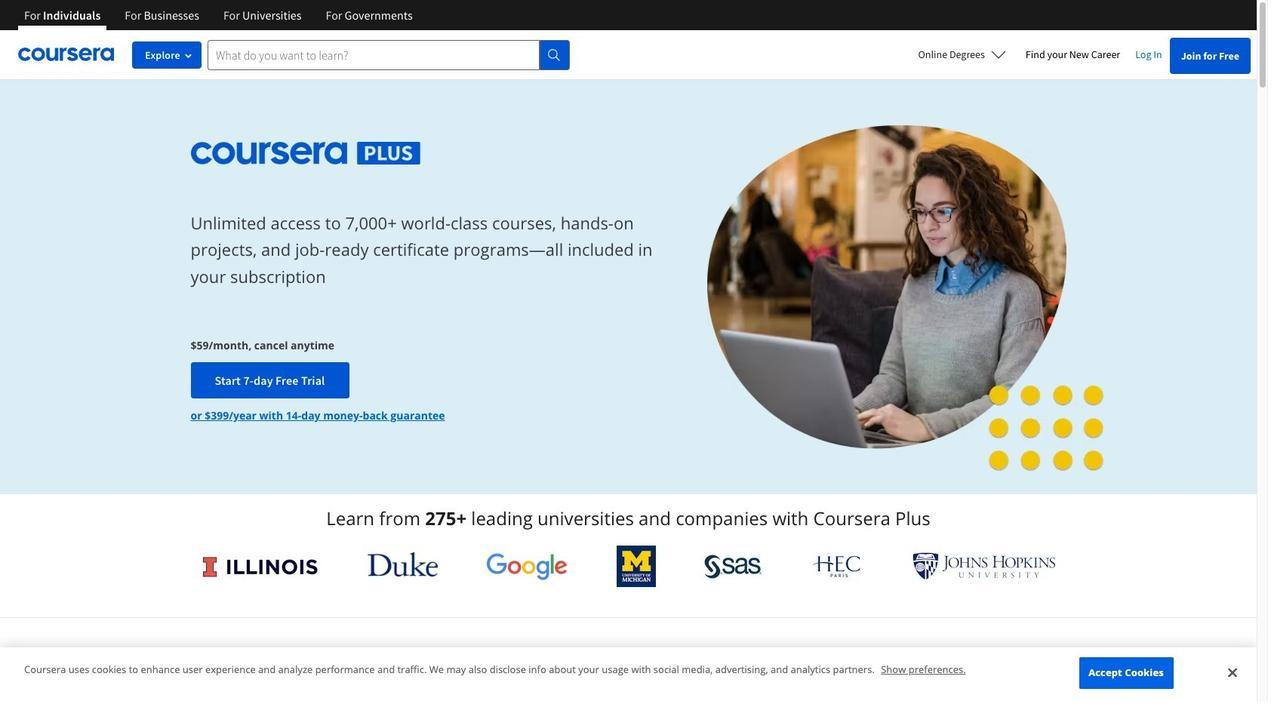 Task type: locate. For each thing, give the bounding box(es) containing it.
university of michigan image
[[617, 546, 656, 587]]

privacy alert dialog
[[0, 648, 1257, 701]]

None search field
[[208, 40, 570, 70]]

duke university image
[[368, 553, 438, 577]]

google image
[[486, 553, 568, 580]]

sas image
[[705, 554, 762, 579]]



Task type: vqa. For each thing, say whether or not it's contained in the screenshot.
Duke University image
yes



Task type: describe. For each thing, give the bounding box(es) containing it.
coursera plus image
[[191, 142, 420, 164]]

banner navigation
[[12, 0, 425, 42]]

university of illinois at urbana-champaign image
[[201, 554, 319, 579]]

coursera image
[[18, 42, 114, 67]]

What do you want to learn? text field
[[208, 40, 540, 70]]

johns hopkins university image
[[912, 553, 1056, 580]]

hec paris image
[[811, 551, 864, 582]]



